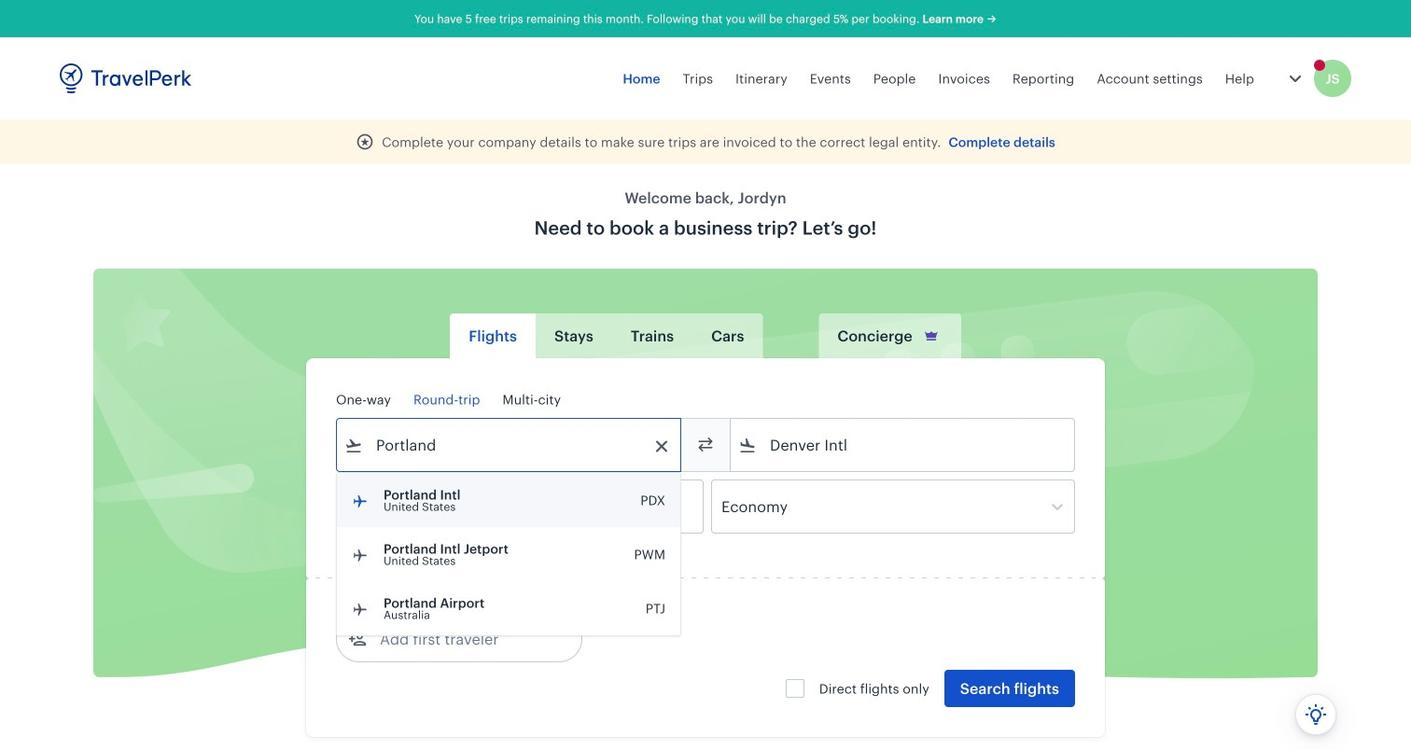 Task type: describe. For each thing, give the bounding box(es) containing it.
To search field
[[757, 430, 1050, 460]]

Depart text field
[[363, 481, 460, 533]]

Return text field
[[474, 481, 571, 533]]



Task type: locate. For each thing, give the bounding box(es) containing it.
Add first traveler search field
[[367, 625, 561, 654]]

From search field
[[363, 430, 656, 460]]



